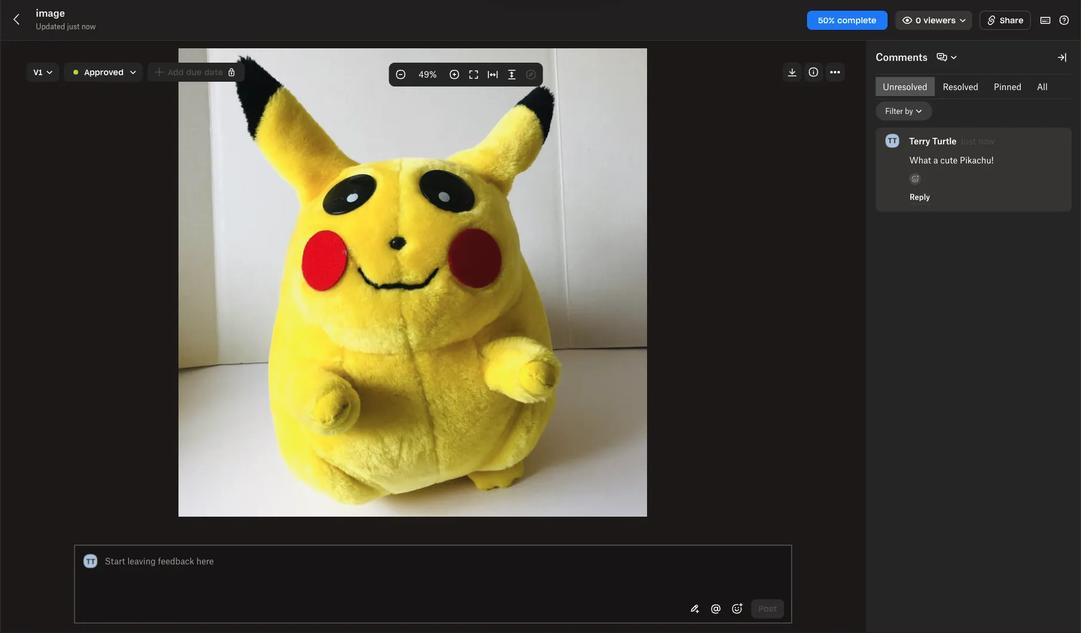 Task type: describe. For each thing, give the bounding box(es) containing it.
comments
[[876, 51, 928, 63]]

0 viewers button
[[896, 11, 973, 30]]

fit to width image
[[486, 67, 500, 82]]

cute
[[941, 155, 958, 165]]

all
[[1038, 82, 1048, 92]]

resolved
[[943, 82, 979, 92]]

terry turtle just now
[[910, 136, 995, 146]]

pikachu!
[[960, 155, 994, 165]]

reply
[[910, 193, 931, 201]]

just
[[67, 22, 80, 31]]

filter by button
[[876, 102, 933, 121]]

share
[[1001, 15, 1024, 25]]

a
[[934, 155, 939, 165]]

resolved button
[[936, 77, 986, 96]]

here
[[197, 557, 214, 567]]

1 horizontal spatial add emoji image
[[911, 174, 920, 184]]

share button
[[980, 11, 1031, 30]]

now for terry turtle
[[979, 136, 995, 146]]

keyboard shortcuts image
[[1039, 13, 1053, 27]]

what
[[910, 155, 932, 165]]

1 vertical spatial add emoji image
[[730, 602, 745, 617]]

mention button image
[[709, 603, 724, 617]]

pinned
[[994, 82, 1022, 92]]

now for image
[[82, 22, 96, 31]]

image
[[36, 7, 65, 19]]

50% complete button
[[807, 11, 888, 30]]

0
[[916, 15, 922, 25]]



Task type: vqa. For each thing, say whether or not it's contained in the screenshot.
50% complete
yes



Task type: locate. For each thing, give the bounding box(es) containing it.
all button
[[1030, 77, 1055, 96]]

0 horizontal spatial now
[[82, 22, 96, 31]]

pinned button
[[987, 77, 1029, 96]]

50%
[[818, 15, 835, 25]]

terry
[[910, 136, 931, 146]]

show drawing tools image
[[688, 603, 703, 617]]

approved
[[84, 67, 124, 77]]

add emoji image right mention button icon on the bottom right of page
[[730, 602, 745, 617]]

0 vertical spatial tt
[[888, 137, 897, 145]]

1 horizontal spatial tt
[[888, 137, 897, 145]]

tt left terry
[[888, 137, 897, 145]]

now inside image updated just now
[[82, 22, 96, 31]]

v1
[[33, 67, 42, 77]]

hide sidebar image
[[1055, 50, 1070, 65]]

updated
[[36, 22, 65, 31]]

0 viewers
[[916, 15, 956, 25]]

what a cute pikachu!
[[910, 155, 994, 165]]

turtle
[[933, 136, 957, 146]]

add emoji image
[[911, 174, 920, 184], [730, 602, 745, 617]]

tab list
[[876, 77, 1055, 96]]

approved button
[[64, 63, 143, 82]]

feedback
[[158, 557, 194, 567]]

1 vertical spatial tt
[[86, 558, 95, 566]]

0 horizontal spatial add emoji image
[[730, 602, 745, 617]]

0 vertical spatial add emoji image
[[911, 174, 920, 184]]

tab list containing unresolved
[[876, 77, 1055, 96]]

complete
[[838, 15, 877, 25]]

viewers
[[924, 15, 956, 25]]

add emoji image up reply
[[911, 174, 920, 184]]

unresolved button
[[876, 77, 935, 96]]

by
[[905, 107, 914, 116]]

1 vertical spatial now
[[979, 136, 995, 146]]

leaving
[[127, 557, 156, 567]]

unresolved
[[883, 82, 928, 92]]

filter
[[886, 107, 904, 116]]

start leaving feedback here
[[105, 557, 214, 567]]

image updated just now
[[36, 7, 96, 31]]

now
[[82, 22, 96, 31], [979, 136, 995, 146]]

toggle fullscreen image
[[467, 67, 481, 82]]

tt
[[888, 137, 897, 145], [86, 558, 95, 566]]

1 horizontal spatial now
[[979, 136, 995, 146]]

filter by
[[886, 107, 914, 116]]

None text field
[[105, 555, 785, 568]]

fit to height image
[[505, 67, 519, 82]]

now right just at the left top of the page
[[82, 22, 96, 31]]

reply button
[[910, 190, 931, 204]]

just
[[961, 136, 976, 146]]

50% complete
[[818, 15, 877, 25]]

v1 button
[[26, 63, 59, 82]]

now right just in the right of the page
[[979, 136, 995, 146]]

start
[[105, 557, 125, 567]]

tt left the start
[[86, 558, 95, 566]]

0 vertical spatial now
[[82, 22, 96, 31]]

0 horizontal spatial tt
[[86, 558, 95, 566]]



